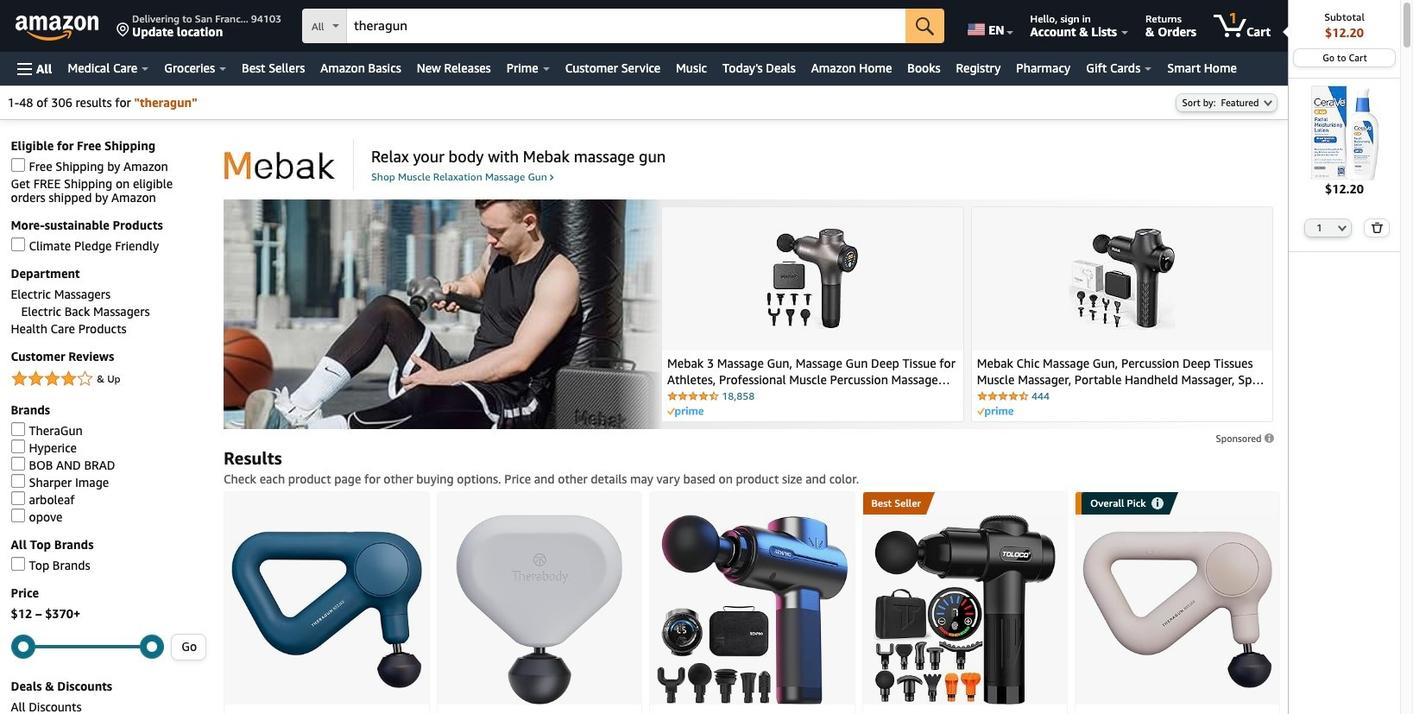 Task type: locate. For each thing, give the bounding box(es) containing it.
None search field
[[302, 9, 945, 45]]

0 vertical spatial checkbox image
[[11, 440, 25, 454]]

None submit
[[906, 9, 945, 43], [1365, 219, 1389, 236], [906, 9, 945, 43], [1365, 219, 1389, 236]]

0 horizontal spatial eligible for prime. image
[[667, 407, 704, 417]]

cerave am facial moisturizing lotion with spf 30 | oil-free face moisturizer with spf | formulated with hyaluronic acid, niacinamide &amp; ceramides | non-comedogenic | broad spectrum sunscreen | 3 ounce image
[[1297, 85, 1392, 180]]

None range field
[[11, 645, 164, 649], [11, 645, 164, 649], [11, 645, 164, 649], [11, 645, 164, 649]]

eligible for prime. image
[[667, 407, 704, 417], [977, 407, 1013, 417]]

5 checkbox image from the top
[[11, 474, 25, 488]]

3 checkbox image from the top
[[11, 423, 25, 436]]

1 vertical spatial checkbox image
[[11, 557, 25, 571]]

group
[[863, 492, 926, 514]]

sponsored ad - theragun relief handheld percussion massage gun - easy-to-use, comfortable & light personal massager for ev... image
[[231, 531, 422, 688]]

sponsored ad - theragun mini handheld percussion massage gun - portable deep tissue massager for muscle pain relief in nec... image
[[456, 514, 623, 705]]

amazon image
[[16, 16, 99, 41]]

1 eligible for prime. image from the left
[[667, 407, 704, 417]]

checkbox image
[[11, 158, 25, 172], [11, 238, 25, 252], [11, 423, 25, 436], [11, 457, 25, 471], [11, 474, 25, 488], [11, 492, 25, 505], [11, 509, 25, 523]]

checkbox image
[[11, 440, 25, 454], [11, 557, 25, 571]]

Submit price range submit
[[172, 635, 206, 660]]

sponsored ad - toloco massage gun, father day gifts, deep tissue back massage for athletes for pain relief, percussion mas... image
[[874, 514, 1056, 705]]

1 horizontal spatial eligible for prime. image
[[977, 407, 1013, 417]]

dropdown image
[[1339, 224, 1347, 231]]

delete image
[[1371, 222, 1384, 233]]

4 checkbox image from the top
[[11, 457, 25, 471]]

2 eligible for prime. image from the left
[[977, 407, 1013, 417]]

Search Amazon text field
[[347, 9, 906, 42]]



Task type: describe. For each thing, give the bounding box(es) containing it.
dropdown image
[[1264, 100, 1272, 107]]

1 checkbox image from the top
[[11, 440, 25, 454]]

1 checkbox image from the top
[[11, 158, 25, 172]]

theragun relief handheld percussion massage gun - easy-to-use, comfortable & light personal massager for every day pain re... image
[[1083, 531, 1273, 688]]

sponsored ad - renpho massage gun deep tissue muscle percussion massage gun, gifts for men dad, fsa and hsa eligible power... image
[[657, 514, 847, 705]]

4 stars & up element
[[11, 369, 206, 390]]

7 checkbox image from the top
[[11, 509, 25, 523]]

6 checkbox image from the top
[[11, 492, 25, 505]]

none search field inside navigation 'navigation'
[[302, 9, 945, 45]]

2 checkbox image from the top
[[11, 238, 25, 252]]

2 checkbox image from the top
[[11, 557, 25, 571]]

navigation navigation
[[0, 0, 1402, 714]]



Task type: vqa. For each thing, say whether or not it's contained in the screenshot.
$
no



